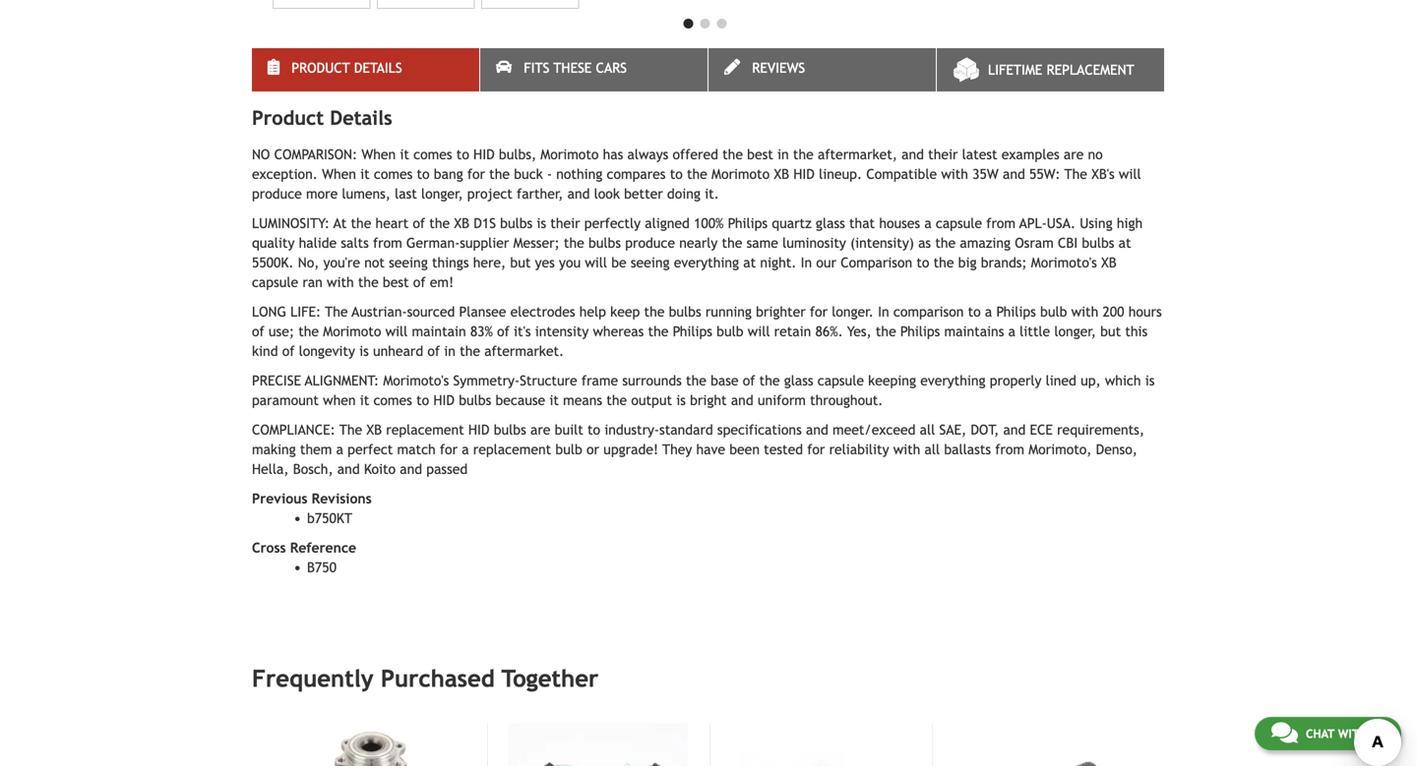 Task type: describe. For each thing, give the bounding box(es) containing it.
in inside no comparison: when it comes to hid bulbs, morimoto has always offered the best in the aftermarket, and their latest examples are no exception. when it comes to bang for the buck - nothing compares to the morimoto xb hid lineup. compatible with 35w and 55w: the xb's will produce more lumens, last longer, project farther, and look better doing it.
[[777, 147, 789, 163]]

previous revisions b750kt
[[252, 491, 372, 527]]

base
[[711, 373, 739, 389]]

match
[[397, 442, 436, 458]]

morimoto's inside precise alignment: morimoto's symmetry-structure frame surrounds the base of the glass capsule keeping everything properly lined up, which is paramount when it comes to hid bulbs because it means the output is bright and uniform throughout.
[[383, 373, 449, 389]]

yes,
[[847, 324, 872, 340]]

and left ece
[[1003, 422, 1026, 438]]

best inside no comparison: when it comes to hid bulbs, morimoto has always offered the best in the aftermarket, and their latest examples are no exception. when it comes to bang for the buck - nothing compares to the morimoto xb hid lineup. compatible with 35w and 55w: the xb's will produce more lumens, last longer, project farther, and look better doing it.
[[747, 147, 773, 163]]

koito
[[364, 462, 396, 477]]

is inside luminosity: at the heart of the xb d1s bulbs is their perfectly aligned 100% philips quartz glass that houses a capsule from apl-usa. using high quality halide salts from german-supplier messer; the bulbs produce nearly the same luminosity (intensity) as the amazing osram cbi bulbs at 5500k. no, you're not seeing things here, but yes you will be seeing everything at night. in our comparison to the big brands; morimoto's xb capsule ran with the best of em!
[[537, 216, 546, 231]]

ran
[[302, 275, 323, 290]]

b750kt
[[307, 511, 352, 527]]

bulbs down using
[[1082, 235, 1114, 251]]

replacement
[[1047, 62, 1134, 78]]

farther,
[[517, 186, 563, 202]]

austrian-
[[352, 304, 407, 320]]

the inside no comparison: when it comes to hid bulbs, morimoto has always offered the best in the aftermarket, and their latest examples are no exception. when it comes to bang for the buck - nothing compares to the morimoto xb hid lineup. compatible with 35w and 55w: the xb's will produce more lumens, last longer, project farther, and look better doing it.
[[1064, 166, 1087, 182]]

life:
[[290, 304, 321, 320]]

maintains
[[944, 324, 1004, 340]]

the up salts
[[351, 216, 371, 231]]

compliance: the xb replacement hid bulbs are built to industry-standard specifications and meet/exceed all sae, dot, and ece requirements, making them a perfect match for a replacement bulb or upgrade! they have been tested for reliability with all ballasts from morimoto, denso, hella, bosch, and koito and passed
[[252, 422, 1144, 477]]

up,
[[1081, 373, 1101, 389]]

here,
[[473, 255, 506, 271]]

2 horizontal spatial capsule
[[936, 216, 982, 231]]

1 vertical spatial details
[[330, 106, 392, 130]]

for up passed
[[440, 442, 458, 458]]

comparison
[[893, 304, 964, 320]]

bulbs,
[[499, 147, 536, 163]]

2 seeing from the left
[[631, 255, 670, 271]]

have
[[696, 442, 725, 458]]

the right yes,
[[876, 324, 896, 340]]

reviews link
[[709, 48, 936, 92]]

a left little
[[1008, 324, 1015, 340]]

will inside luminosity: at the heart of the xb d1s bulbs is their perfectly aligned 100% philips quartz glass that houses a capsule from apl-usa. using high quality halide salts from german-supplier messer; the bulbs produce nearly the same luminosity (intensity) as the amazing osram cbi bulbs at 5500k. no, you're not seeing things here, but yes you will be seeing everything at night. in our comparison to the big brands; morimoto's xb capsule ran with the best of em!
[[585, 255, 607, 271]]

1 vertical spatial all
[[925, 442, 940, 458]]

bulbs inside compliance: the xb replacement hid bulbs are built to industry-standard specifications and meet/exceed all sae, dot, and ece requirements, making them a perfect match for a replacement bulb or upgrade! they have been tested for reliability with all ballasts from morimoto, denso, hella, bosch, and koito and passed
[[494, 422, 526, 438]]

with inside luminosity: at the heart of the xb d1s bulbs is their perfectly aligned 100% philips quartz glass that houses a capsule from apl-usa. using high quality halide salts from german-supplier messer; the bulbs produce nearly the same luminosity (intensity) as the amazing osram cbi bulbs at 5500k. no, you're not seeing things here, but yes you will be seeing everything at night. in our comparison to the big brands; morimoto's xb capsule ran with the best of em!
[[327, 275, 354, 290]]

chat with us
[[1306, 727, 1385, 741]]

longer.
[[832, 304, 874, 320]]

sae,
[[939, 422, 966, 438]]

86%.
[[815, 324, 843, 340]]

conical seat wheel bolt - 14x1.5x50mm - priced each image
[[953, 724, 1133, 767]]

200
[[1103, 304, 1124, 320]]

perfectly
[[584, 216, 641, 231]]

produce inside luminosity: at the heart of the xb d1s bulbs is their perfectly aligned 100% philips quartz glass that houses a capsule from apl-usa. using high quality halide salts from german-supplier messer; the bulbs produce nearly the same luminosity (intensity) as the amazing osram cbi bulbs at 5500k. no, you're not seeing things here, but yes you will be seeing everything at night. in our comparison to the big brands; morimoto's xb capsule ran with the best of em!
[[625, 235, 675, 251]]

no,
[[298, 255, 319, 271]]

amazing
[[960, 235, 1011, 251]]

retain
[[774, 324, 811, 340]]

passed
[[426, 462, 468, 477]]

longer, inside long life: the austrian-sourced plansee electrodes help keep the bulbs running brighter for longer. in comparison to a philips bulb with 200 hours of use; the morimoto will maintain 83% of it's intensity whereas the philips bulb will retain 86%. yes, the philips maintains a little longer, but this kind of longevity is unheard of in the aftermarket.
[[1054, 324, 1096, 340]]

philips inside luminosity: at the heart of the xb d1s bulbs is their perfectly aligned 100% philips quartz glass that houses a capsule from apl-usa. using high quality halide salts from german-supplier messer; the bulbs produce nearly the same luminosity (intensity) as the amazing osram cbi bulbs at 5500k. no, you're not seeing things here, but yes you will be seeing everything at night. in our comparison to the big brands; morimoto's xb capsule ran with the best of em!
[[728, 216, 768, 231]]

making
[[252, 442, 296, 458]]

the right the keep
[[644, 304, 665, 320]]

are inside no comparison: when it comes to hid bulbs, morimoto has always offered the best in the aftermarket, and their latest examples are no exception. when it comes to bang for the buck - nothing compares to the morimoto xb hid lineup. compatible with 35w and 55w: the xb's will produce more lumens, last longer, project farther, and look better doing it.
[[1064, 147, 1084, 163]]

but inside long life: the austrian-sourced plansee electrodes help keep the bulbs running brighter for longer. in comparison to a philips bulb with 200 hours of use; the morimoto will maintain 83% of it's intensity whereas the philips bulb will retain 86%. yes, the philips maintains a little longer, but this kind of longevity is unheard of in the aftermarket.
[[1100, 324, 1121, 340]]

the down offered the
[[687, 166, 707, 182]]

it right "when"
[[360, 393, 369, 409]]

revisions
[[312, 491, 372, 507]]

the down frame
[[606, 393, 627, 409]]

bosch,
[[293, 462, 333, 477]]

exception.
[[252, 166, 318, 182]]

xb's
[[1091, 166, 1115, 182]]

latest
[[962, 147, 997, 163]]

from inside compliance: the xb replacement hid bulbs are built to industry-standard specifications and meet/exceed all sae, dot, and ece requirements, making them a perfect match for a replacement bulb or upgrade! they have been tested for reliability with all ballasts from morimoto, denso, hella, bosch, and koito and passed
[[995, 442, 1024, 458]]

when
[[323, 393, 356, 409]]

the left "same"
[[722, 235, 742, 251]]

bulb inside compliance: the xb replacement hid bulbs are built to industry-standard specifications and meet/exceed all sae, dot, and ece requirements, making them a perfect match for a replacement bulb or upgrade! they have been tested for reliability with all ballasts from morimoto, denso, hella, bosch, and koito and passed
[[555, 442, 582, 458]]

philips down running
[[673, 324, 712, 340]]

bulbs up messer;
[[500, 216, 533, 231]]

of left it's
[[497, 324, 510, 340]]

will inside no comparison: when it comes to hid bulbs, morimoto has always offered the best in the aftermarket, and their latest examples are no exception. when it comes to bang for the buck - nothing compares to the morimoto xb hid lineup. compatible with 35w and 55w: the xb's will produce more lumens, last longer, project farther, and look better doing it.
[[1119, 166, 1141, 182]]

glass inside luminosity: at the heart of the xb d1s bulbs is their perfectly aligned 100% philips quartz glass that houses a capsule from apl-usa. using high quality halide salts from german-supplier messer; the bulbs produce nearly the same luminosity (intensity) as the amazing osram cbi bulbs at 5500k. no, you're not seeing things here, but yes you will be seeing everything at night. in our comparison to the big brands; morimoto's xb capsule ran with the best of em!
[[816, 216, 845, 231]]

luminosity:
[[252, 216, 330, 231]]

front wheel bearing and hub assembly - priced each image
[[284, 724, 465, 767]]

sourced
[[407, 304, 455, 320]]

1 vertical spatial replacement
[[473, 442, 551, 458]]

to inside long life: the austrian-sourced plansee electrodes help keep the bulbs running brighter for longer. in comparison to a philips bulb with 200 hours of use; the morimoto will maintain 83% of it's intensity whereas the philips bulb will retain 86%. yes, the philips maintains a little longer, but this kind of longevity is unheard of in the aftermarket.
[[968, 304, 981, 320]]

the down not
[[358, 275, 379, 290]]

the up you
[[564, 235, 584, 251]]

electrodes
[[510, 304, 575, 320]]

no
[[252, 147, 270, 163]]

our
[[816, 255, 836, 271]]

to up doing
[[670, 166, 683, 182]]

project
[[467, 186, 513, 202]]

quality
[[252, 235, 295, 251]]

the down life: at the top left
[[298, 324, 319, 340]]

product inside 'link'
[[291, 60, 350, 76]]

lined
[[1046, 373, 1076, 389]]

bang
[[434, 166, 463, 182]]

morimoto's inside luminosity: at the heart of the xb d1s bulbs is their perfectly aligned 100% philips quartz glass that houses a capsule from apl-usa. using high quality halide salts from german-supplier messer; the bulbs produce nearly the same luminosity (intensity) as the amazing osram cbi bulbs at 5500k. no, you're not seeing things here, but yes you will be seeing everything at night. in our comparison to the big brands; morimoto's xb capsule ran with the best of em!
[[1031, 255, 1097, 271]]

cbi
[[1058, 235, 1078, 251]]

h8 led angel eye bulb set image
[[508, 724, 688, 767]]

requirements,
[[1057, 422, 1144, 438]]

and down nothing
[[567, 186, 590, 202]]

for right tested
[[807, 442, 825, 458]]

them
[[300, 442, 332, 458]]

to left bang
[[417, 166, 430, 182]]

is inside long life: the austrian-sourced plansee electrodes help keep the bulbs running brighter for longer. in comparison to a philips bulb with 200 hours of use; the morimoto will maintain 83% of it's intensity whereas the philips bulb will retain 86%. yes, the philips maintains a little longer, but this kind of longevity is unheard of in the aftermarket.
[[359, 344, 369, 359]]

hid inside precise alignment: morimoto's symmetry-structure frame surrounds the base of the glass capsule keeping everything properly lined up, which is paramount when it comes to hid bulbs because it means the output is bright and uniform throughout.
[[433, 393, 455, 409]]

0 vertical spatial at
[[1119, 235, 1131, 251]]

cross reference b750
[[252, 540, 356, 576]]

industry-
[[604, 422, 659, 438]]

things
[[432, 255, 469, 271]]

3 es#4212776 - mm.n.074 - d1s 6500k xb xenon bulb - pair - quality replacement xenon bulbs from morimoto - morimoto - audi bmw volkswagen mercedes benz mini image from the left
[[481, 0, 579, 9]]

keep
[[610, 304, 640, 320]]

dot,
[[971, 422, 999, 438]]

with inside no comparison: when it comes to hid bulbs, morimoto has always offered the best in the aftermarket, and their latest examples are no exception. when it comes to bang for the buck - nothing compares to the morimoto xb hid lineup. compatible with 35w and 55w: the xb's will produce more lumens, last longer, project farther, and look better doing it.
[[941, 166, 968, 182]]

lifetime replacement
[[988, 62, 1134, 78]]

lifetime replacement link
[[937, 48, 1164, 92]]

ece
[[1030, 422, 1053, 438]]

lumens,
[[342, 186, 391, 202]]

0 horizontal spatial at
[[743, 255, 756, 271]]

will down brighter
[[748, 324, 770, 340]]

that
[[849, 216, 875, 231]]

is right which
[[1145, 373, 1155, 389]]

the inside long life: the austrian-sourced plansee electrodes help keep the bulbs running brighter for longer. in comparison to a philips bulb with 200 hours of use; the morimoto will maintain 83% of it's intensity whereas the philips bulb will retain 86%. yes, the philips maintains a little longer, but this kind of longevity is unheard of in the aftermarket.
[[325, 304, 348, 320]]

and down match
[[400, 462, 422, 477]]

comparison
[[841, 255, 912, 271]]

no comparison: when it comes to hid bulbs, morimoto has always offered the best in the aftermarket, and their latest examples are no exception. when it comes to bang for the buck - nothing compares to the morimoto xb hid lineup. compatible with 35w and 55w: the xb's will produce more lumens, last longer, project farther, and look better doing it.
[[252, 147, 1141, 202]]

1 seeing from the left
[[389, 255, 428, 271]]

morimoto inside long life: the austrian-sourced plansee electrodes help keep the bulbs running brighter for longer. in comparison to a philips bulb with 200 hours of use; the morimoto will maintain 83% of it's intensity whereas the philips bulb will retain 86%. yes, the philips maintains a little longer, but this kind of longevity is unheard of in the aftermarket.
[[323, 324, 381, 340]]

tested
[[764, 442, 803, 458]]

with left us
[[1338, 727, 1367, 741]]

brighter
[[756, 304, 806, 320]]

cars
[[596, 60, 627, 76]]

of down use;
[[282, 344, 295, 359]]

us
[[1371, 727, 1385, 741]]

but inside luminosity: at the heart of the xb d1s bulbs is their perfectly aligned 100% philips quartz glass that houses a capsule from apl-usa. using high quality halide salts from german-supplier messer; the bulbs produce nearly the same luminosity (intensity) as the amazing osram cbi bulbs at 5500k. no, you're not seeing things here, but yes you will be seeing everything at night. in our comparison to the big brands; morimoto's xb capsule ran with the best of em!
[[510, 255, 531, 271]]

chat
[[1306, 727, 1334, 741]]

5500k.
[[252, 255, 294, 271]]

reference
[[290, 540, 356, 556]]

the up uniform
[[759, 373, 780, 389]]

of left em!
[[413, 275, 426, 290]]

with inside long life: the austrian-sourced plansee electrodes help keep the bulbs running brighter for longer. in comparison to a philips bulb with 200 hours of use; the morimoto will maintain 83% of it's intensity whereas the philips bulb will retain 86%. yes, the philips maintains a little longer, but this kind of longevity is unheard of in the aftermarket.
[[1071, 304, 1098, 320]]

upgrade!
[[603, 442, 658, 458]]

83%
[[470, 324, 493, 340]]

long life: the austrian-sourced plansee electrodes help keep the bulbs running brighter for longer. in comparison to a philips bulb with 200 hours of use; the morimoto will maintain 83% of it's intensity whereas the philips bulb will retain 86%. yes, the philips maintains a little longer, but this kind of longevity is unheard of in the aftermarket.
[[252, 304, 1162, 359]]

hours
[[1128, 304, 1162, 320]]

in inside long life: the austrian-sourced plansee electrodes help keep the bulbs running brighter for longer. in comparison to a philips bulb with 200 hours of use; the morimoto will maintain 83% of it's intensity whereas the philips bulb will retain 86%. yes, the philips maintains a little longer, but this kind of longevity is unheard of in the aftermarket.
[[878, 304, 889, 320]]

1 vertical spatial product details
[[252, 106, 392, 130]]

usa.
[[1047, 216, 1076, 231]]

xb inside no comparison: when it comes to hid bulbs, morimoto has always offered the best in the aftermarket, and their latest examples are no exception. when it comes to bang for the buck - nothing compares to the morimoto xb hid lineup. compatible with 35w and 55w: the xb's will produce more lumens, last longer, project farther, and look better doing it.
[[774, 166, 789, 182]]

and down examples
[[1003, 166, 1025, 182]]

comments image
[[1271, 721, 1298, 745]]

the right as
[[935, 235, 956, 251]]

a up passed
[[462, 442, 469, 458]]

precise alignment: morimoto's symmetry-structure frame surrounds the base of the glass capsule keeping everything properly lined up, which is paramount when it comes to hid bulbs because it means the output is bright and uniform throughout.
[[252, 373, 1155, 409]]

reliability
[[829, 442, 889, 458]]

buck
[[514, 166, 543, 182]]

surrounds
[[622, 373, 682, 389]]

0 vertical spatial replacement
[[386, 422, 464, 438]]

compares
[[607, 166, 666, 182]]

1 vertical spatial comes
[[374, 166, 413, 182]]



Task type: vqa. For each thing, say whether or not it's contained in the screenshot.
want
no



Task type: locate. For each thing, give the bounding box(es) containing it.
is up messer;
[[537, 216, 546, 231]]

will up unheard
[[385, 324, 408, 340]]

0 horizontal spatial their
[[550, 216, 580, 231]]

1 horizontal spatial replacement
[[473, 442, 551, 458]]

to down as
[[916, 255, 929, 271]]

1 horizontal spatial longer,
[[1054, 324, 1096, 340]]

to up or on the left bottom
[[587, 422, 600, 438]]

paramount
[[252, 393, 319, 409]]

is left bright
[[676, 393, 686, 409]]

will left the be
[[585, 255, 607, 271]]

1 horizontal spatial morimoto
[[541, 147, 599, 163]]

replacement up match
[[386, 422, 464, 438]]

0 horizontal spatial everything
[[674, 255, 739, 271]]

0 horizontal spatial in
[[801, 255, 812, 271]]

of down maintain
[[427, 344, 440, 359]]

0 horizontal spatial es#4212776 - mm.n.074 - d1s 6500k xb xenon bulb - pair - quality replacement xenon bulbs from morimoto - morimoto - audi bmw volkswagen mercedes benz mini image
[[273, 0, 370, 9]]

will right xb's
[[1119, 166, 1141, 182]]

intensity
[[535, 324, 589, 340]]

the up bright
[[686, 373, 706, 389]]

is left unheard
[[359, 344, 369, 359]]

it up lumens,
[[360, 166, 370, 182]]

0 vertical spatial bulb
[[1040, 304, 1067, 320]]

a right "them"
[[336, 442, 343, 458]]

at down the high
[[1119, 235, 1131, 251]]

philips up "same"
[[728, 216, 768, 231]]

1 vertical spatial morimoto's
[[383, 373, 449, 389]]

cross
[[252, 540, 286, 556]]

2 es#4212776 - mm.n.074 - d1s 6500k xb xenon bulb - pair - quality replacement xenon bulbs from morimoto - morimoto - audi bmw volkswagen mercedes benz mini image from the left
[[377, 0, 475, 9]]

fits these cars link
[[480, 48, 708, 92]]

structure
[[520, 373, 577, 389]]

produce down exception.
[[252, 186, 302, 202]]

bulbs inside precise alignment: morimoto's symmetry-structure frame surrounds the base of the glass capsule keeping everything properly lined up, which is paramount when it comes to hid bulbs because it means the output is bright and uniform throughout.
[[459, 393, 491, 409]]

replacement down because
[[473, 442, 551, 458]]

to inside compliance: the xb replacement hid bulbs are built to industry-standard specifications and meet/exceed all sae, dot, and ece requirements, making them a perfect match for a replacement bulb or upgrade! they have been tested for reliability with all ballasts from morimoto, denso, hella, bosch, and koito and passed
[[587, 422, 600, 438]]

to up bang
[[456, 147, 469, 163]]

are left the no
[[1064, 147, 1084, 163]]

chat with us link
[[1255, 717, 1401, 751]]

1 horizontal spatial best
[[747, 147, 773, 163]]

morimoto's down unheard
[[383, 373, 449, 389]]

seeing down german-
[[389, 255, 428, 271]]

whereas
[[593, 324, 644, 340]]

fits these cars
[[524, 60, 627, 76]]

the left big
[[933, 255, 954, 271]]

it's
[[514, 324, 531, 340]]

0 vertical spatial in
[[801, 255, 812, 271]]

is
[[537, 216, 546, 231], [359, 344, 369, 359], [1145, 373, 1155, 389], [676, 393, 686, 409]]

the right life: at the top left
[[325, 304, 348, 320]]

from down dot,
[[995, 442, 1024, 458]]

or
[[586, 442, 599, 458]]

frequently purchased together
[[252, 665, 599, 693]]

details inside 'link'
[[354, 60, 402, 76]]

capsule inside precise alignment: morimoto's symmetry-structure frame surrounds the base of the glass capsule keeping everything properly lined up, which is paramount when it comes to hid bulbs because it means the output is bright and uniform throughout.
[[818, 373, 864, 389]]

denso,
[[1096, 442, 1137, 458]]

0 horizontal spatial replacement
[[386, 422, 464, 438]]

1 vertical spatial capsule
[[252, 275, 298, 290]]

their inside no comparison: when it comes to hid bulbs, morimoto has always offered the best in the aftermarket, and their latest examples are no exception. when it comes to bang for the buck - nothing compares to the morimoto xb hid lineup. compatible with 35w and 55w: the xb's will produce more lumens, last longer, project farther, and look better doing it.
[[928, 147, 958, 163]]

in
[[777, 147, 789, 163], [444, 344, 456, 359]]

everything
[[674, 255, 739, 271], [920, 373, 986, 389]]

bulbs inside long life: the austrian-sourced plansee electrodes help keep the bulbs running brighter for longer. in comparison to a philips bulb with 200 hours of use; the morimoto will maintain 83% of it's intensity whereas the philips bulb will retain 86%. yes, the philips maintains a little longer, but this kind of longevity is unheard of in the aftermarket.
[[669, 304, 701, 320]]

2 vertical spatial bulb
[[555, 442, 582, 458]]

the up 'project'
[[489, 166, 510, 182]]

everything up sae,
[[920, 373, 986, 389]]

keeping
[[868, 373, 916, 389]]

bright
[[690, 393, 727, 409]]

the left xb's
[[1064, 166, 1087, 182]]

1 horizontal spatial morimoto's
[[1031, 255, 1097, 271]]

1 vertical spatial produce
[[625, 235, 675, 251]]

for inside no comparison: when it comes to hid bulbs, morimoto has always offered the best in the aftermarket, and their latest examples are no exception. when it comes to bang for the buck - nothing compares to the morimoto xb hid lineup. compatible with 35w and 55w: the xb's will produce more lumens, last longer, project farther, and look better doing it.
[[467, 166, 485, 182]]

aftermarket.
[[484, 344, 564, 359]]

produce inside no comparison: when it comes to hid bulbs, morimoto has always offered the best in the aftermarket, and their latest examples are no exception. when it comes to bang for the buck - nothing compares to the morimoto xb hid lineup. compatible with 35w and 55w: the xb's will produce more lumens, last longer, project farther, and look better doing it.
[[252, 186, 302, 202]]

brands;
[[981, 255, 1027, 271]]

these
[[553, 60, 592, 76]]

0 horizontal spatial morimoto's
[[383, 373, 449, 389]]

0 vertical spatial but
[[510, 255, 531, 271]]

1 vertical spatial product
[[252, 106, 324, 130]]

0 horizontal spatial glass
[[784, 373, 813, 389]]

0 vertical spatial product details
[[291, 60, 402, 76]]

0 vertical spatial capsule
[[936, 216, 982, 231]]

from up "amazing"
[[986, 216, 1016, 231]]

1 vertical spatial the
[[325, 304, 348, 320]]

1 vertical spatial morimoto
[[711, 166, 770, 182]]

em!
[[430, 275, 454, 290]]

and up compatible
[[902, 147, 924, 163]]

hid inside compliance: the xb replacement hid bulbs are built to industry-standard specifications and meet/exceed all sae, dot, and ece requirements, making them a perfect match for a replacement bulb or upgrade! they have been tested for reliability with all ballasts from morimoto, denso, hella, bosch, and koito and passed
[[468, 422, 490, 438]]

0 vertical spatial from
[[986, 216, 1016, 231]]

seeing right the be
[[631, 255, 670, 271]]

0 vertical spatial when
[[361, 147, 396, 163]]

1 vertical spatial are
[[530, 422, 551, 438]]

0 vertical spatial longer,
[[421, 186, 463, 202]]

0 vertical spatial everything
[[674, 255, 739, 271]]

1 vertical spatial longer,
[[1054, 324, 1096, 340]]

1 vertical spatial everything
[[920, 373, 986, 389]]

bulbs down symmetry-
[[459, 393, 491, 409]]

in right longer.
[[878, 304, 889, 320]]

product details inside 'link'
[[291, 60, 402, 76]]

a
[[924, 216, 932, 231], [985, 304, 992, 320], [1008, 324, 1015, 340], [336, 442, 343, 458], [462, 442, 469, 458]]

1 vertical spatial from
[[373, 235, 402, 251]]

of up the kind
[[252, 324, 264, 340]]

comes up last
[[374, 166, 413, 182]]

everything inside precise alignment: morimoto's symmetry-structure frame surrounds the base of the glass capsule keeping everything properly lined up, which is paramount when it comes to hid bulbs because it means the output is bright and uniform throughout.
[[920, 373, 986, 389]]

0 horizontal spatial best
[[383, 275, 409, 290]]

look
[[594, 186, 620, 202]]

uniform
[[758, 393, 806, 409]]

hid
[[473, 147, 495, 163], [793, 166, 815, 182], [433, 393, 455, 409], [468, 422, 490, 438]]

bulb down running
[[717, 324, 744, 340]]

are inside compliance: the xb replacement hid bulbs are built to industry-standard specifications and meet/exceed all sae, dot, and ece requirements, making them a perfect match for a replacement bulb or upgrade! they have been tested for reliability with all ballasts from morimoto, denso, hella, bosch, and koito and passed
[[530, 422, 551, 438]]

supplier
[[460, 235, 509, 251]]

2 vertical spatial comes
[[373, 393, 412, 409]]

1 vertical spatial in
[[444, 344, 456, 359]]

trim screw - priced each image
[[730, 724, 910, 767]]

1 horizontal spatial capsule
[[818, 373, 864, 389]]

not
[[364, 255, 385, 271]]

with down you're
[[327, 275, 354, 290]]

0 vertical spatial morimoto's
[[1031, 255, 1097, 271]]

which
[[1105, 373, 1141, 389]]

details
[[354, 60, 402, 76], [330, 106, 392, 130]]

1 horizontal spatial their
[[928, 147, 958, 163]]

nearly
[[679, 235, 718, 251]]

0 horizontal spatial capsule
[[252, 275, 298, 290]]

0 vertical spatial glass
[[816, 216, 845, 231]]

1 horizontal spatial bulb
[[717, 324, 744, 340]]

symmetry-
[[453, 373, 520, 389]]

for inside long life: the austrian-sourced plansee electrodes help keep the bulbs running brighter for longer. in comparison to a philips bulb with 200 hours of use; the morimoto will maintain 83% of it's intensity whereas the philips bulb will retain 86%. yes, the philips maintains a little longer, but this kind of longevity is unheard of in the aftermarket.
[[810, 304, 828, 320]]

perfect
[[348, 442, 393, 458]]

1 vertical spatial at
[[743, 255, 756, 271]]

with left 200
[[1071, 304, 1098, 320]]

it up last
[[400, 147, 409, 163]]

better
[[624, 186, 663, 202]]

product
[[291, 60, 350, 76], [252, 106, 324, 130]]

little
[[1020, 324, 1050, 340]]

philips
[[728, 216, 768, 231], [996, 304, 1036, 320], [673, 324, 712, 340], [900, 324, 940, 340]]

luminosity: at the heart of the xb d1s bulbs is their perfectly aligned 100% philips quartz glass that houses a capsule from apl-usa. using high quality halide salts from german-supplier messer; the bulbs produce nearly the same luminosity (intensity) as the amazing osram cbi bulbs at 5500k. no, you're not seeing things here, but yes you will be seeing everything at night. in our comparison to the big brands; morimoto's xb capsule ran with the best of em!
[[252, 216, 1143, 290]]

product up comparison:
[[291, 60, 350, 76]]

1 vertical spatial best
[[383, 275, 409, 290]]

in inside luminosity: at the heart of the xb d1s bulbs is their perfectly aligned 100% philips quartz glass that houses a capsule from apl-usa. using high quality halide salts from german-supplier messer; the bulbs produce nearly the same luminosity (intensity) as the amazing osram cbi bulbs at 5500k. no, you're not seeing things here, but yes you will be seeing everything at night. in our comparison to the big brands; morimoto's xb capsule ran with the best of em!
[[801, 255, 812, 271]]

in down maintain
[[444, 344, 456, 359]]

and down base
[[731, 393, 753, 409]]

the
[[1064, 166, 1087, 182], [325, 304, 348, 320], [339, 422, 362, 438]]

to inside luminosity: at the heart of the xb d1s bulbs is their perfectly aligned 100% philips quartz glass that houses a capsule from apl-usa. using high quality halide salts from german-supplier messer; the bulbs produce nearly the same luminosity (intensity) as the amazing osram cbi bulbs at 5500k. no, you're not seeing things here, but yes you will be seeing everything at night. in our comparison to the big brands; morimoto's xb capsule ran with the best of em!
[[916, 255, 929, 271]]

using
[[1080, 216, 1113, 231]]

everything inside luminosity: at the heart of the xb d1s bulbs is their perfectly aligned 100% philips quartz glass that houses a capsule from apl-usa. using high quality halide salts from german-supplier messer; the bulbs produce nearly the same luminosity (intensity) as the amazing osram cbi bulbs at 5500k. no, you're not seeing things here, but yes you will be seeing everything at night. in our comparison to the big brands; morimoto's xb capsule ran with the best of em!
[[674, 255, 739, 271]]

frame
[[581, 373, 618, 389]]

0 horizontal spatial are
[[530, 422, 551, 438]]

long
[[252, 304, 286, 320]]

this
[[1125, 324, 1148, 340]]

together
[[502, 665, 599, 693]]

0 vertical spatial morimoto
[[541, 147, 599, 163]]

comes up bang
[[413, 147, 452, 163]]

longer, right little
[[1054, 324, 1096, 340]]

2 vertical spatial morimoto
[[323, 324, 381, 340]]

and down perfect
[[337, 462, 360, 477]]

2 vertical spatial from
[[995, 442, 1024, 458]]

are left built
[[530, 422, 551, 438]]

1 horizontal spatial es#4212776 - mm.n.074 - d1s 6500k xb xenon bulb - pair - quality replacement xenon bulbs from morimoto - morimoto - audi bmw volkswagen mercedes benz mini image
[[377, 0, 475, 9]]

0 vertical spatial produce
[[252, 186, 302, 202]]

1 vertical spatial but
[[1100, 324, 1121, 340]]

has
[[603, 147, 623, 163]]

aftermarket,
[[818, 147, 897, 163]]

1 vertical spatial bulb
[[717, 324, 744, 340]]

2 horizontal spatial morimoto
[[711, 166, 770, 182]]

longer, down bang
[[421, 186, 463, 202]]

0 horizontal spatial morimoto
[[323, 324, 381, 340]]

1 horizontal spatial but
[[1100, 324, 1121, 340]]

0 vertical spatial the
[[1064, 166, 1087, 182]]

0 horizontal spatial seeing
[[389, 255, 428, 271]]

2 horizontal spatial es#4212776 - mm.n.074 - d1s 6500k xb xenon bulb - pair - quality replacement xenon bulbs from morimoto - morimoto - audi bmw volkswagen mercedes benz mini image
[[481, 0, 579, 9]]

with inside compliance: the xb replacement hid bulbs are built to industry-standard specifications and meet/exceed all sae, dot, and ece requirements, making them a perfect match for a replacement bulb or upgrade! they have been tested for reliability with all ballasts from morimoto, denso, hella, bosch, and koito and passed
[[893, 442, 920, 458]]

the up perfect
[[339, 422, 362, 438]]

comparison:
[[274, 147, 357, 163]]

for
[[467, 166, 485, 182], [810, 304, 828, 320], [440, 442, 458, 458], [807, 442, 825, 458]]

0 vertical spatial in
[[777, 147, 789, 163]]

everything down nearly
[[674, 255, 739, 271]]

1 es#4212776 - mm.n.074 - d1s 6500k xb xenon bulb - pair - quality replacement xenon bulbs from morimoto - morimoto - audi bmw volkswagen mercedes benz mini image from the left
[[273, 0, 370, 9]]

as
[[918, 235, 931, 251]]

in inside long life: the austrian-sourced plansee electrodes help keep the bulbs running brighter for longer. in comparison to a philips bulb with 200 hours of use; the morimoto will maintain 83% of it's intensity whereas the philips bulb will retain 86%. yes, the philips maintains a little longer, but this kind of longevity is unheard of in the aftermarket.
[[444, 344, 456, 359]]

1 horizontal spatial everything
[[920, 373, 986, 389]]

0 vertical spatial all
[[920, 422, 935, 438]]

best right offered the
[[747, 147, 773, 163]]

the down 83%
[[460, 344, 480, 359]]

it down structure
[[549, 393, 559, 409]]

1 vertical spatial their
[[550, 216, 580, 231]]

to up match
[[416, 393, 429, 409]]

use;
[[269, 324, 294, 340]]

xb left d1s
[[454, 216, 469, 231]]

0 horizontal spatial but
[[510, 255, 531, 271]]

because
[[495, 393, 545, 409]]

and
[[902, 147, 924, 163], [1003, 166, 1025, 182], [567, 186, 590, 202], [731, 393, 753, 409], [806, 422, 828, 438], [1003, 422, 1026, 438], [337, 462, 360, 477], [400, 462, 422, 477]]

0 vertical spatial their
[[928, 147, 958, 163]]

with down meet/exceed
[[893, 442, 920, 458]]

offered the
[[673, 147, 743, 163]]

german-
[[406, 235, 460, 251]]

of up german-
[[413, 216, 425, 231]]

bulb up little
[[1040, 304, 1067, 320]]

1 horizontal spatial are
[[1064, 147, 1084, 163]]

morimoto up nothing
[[541, 147, 599, 163]]

0 vertical spatial best
[[747, 147, 773, 163]]

the left aftermarket,
[[793, 147, 814, 163]]

and inside precise alignment: morimoto's symmetry-structure frame surrounds the base of the glass capsule keeping everything properly lined up, which is paramount when it comes to hid bulbs because it means the output is bright and uniform throughout.
[[731, 393, 753, 409]]

best inside luminosity: at the heart of the xb d1s bulbs is their perfectly aligned 100% philips quartz glass that houses a capsule from apl-usa. using high quality halide salts from german-supplier messer; the bulbs produce nearly the same luminosity (intensity) as the amazing osram cbi bulbs at 5500k. no, you're not seeing things here, but yes you will be seeing everything at night. in our comparison to the big brands; morimoto's xb capsule ran with the best of em!
[[383, 275, 409, 290]]

xb up quartz
[[774, 166, 789, 182]]

you
[[559, 255, 581, 271]]

to inside precise alignment: morimoto's symmetry-structure frame surrounds the base of the glass capsule keeping everything properly lined up, which is paramount when it comes to hid bulbs because it means the output is bright and uniform throughout.
[[416, 393, 429, 409]]

0 vertical spatial details
[[354, 60, 402, 76]]

lineup.
[[819, 166, 862, 182]]

0 horizontal spatial longer,
[[421, 186, 463, 202]]

1 vertical spatial when
[[322, 166, 356, 182]]

0 horizontal spatial bulb
[[555, 442, 582, 458]]

glass inside precise alignment: morimoto's symmetry-structure frame surrounds the base of the glass capsule keeping everything properly lined up, which is paramount when it comes to hid bulbs because it means the output is bright and uniform throughout.
[[784, 373, 813, 389]]

plansee
[[459, 304, 506, 320]]

1 horizontal spatial produce
[[625, 235, 675, 251]]

2 vertical spatial capsule
[[818, 373, 864, 389]]

longer,
[[421, 186, 463, 202], [1054, 324, 1096, 340]]

the inside compliance: the xb replacement hid bulbs are built to industry-standard specifications and meet/exceed all sae, dot, and ece requirements, making them a perfect match for a replacement bulb or upgrade! they have been tested for reliability with all ballasts from morimoto, denso, hella, bosch, and koito and passed
[[339, 422, 362, 438]]

xb down using
[[1101, 255, 1117, 271]]

0 horizontal spatial produce
[[252, 186, 302, 202]]

meet/exceed
[[832, 422, 916, 438]]

product up no
[[252, 106, 324, 130]]

bulbs left running
[[669, 304, 701, 320]]

in up quartz
[[777, 147, 789, 163]]

1 vertical spatial in
[[878, 304, 889, 320]]

0 vertical spatial product
[[291, 60, 350, 76]]

1 horizontal spatial when
[[361, 147, 396, 163]]

but down 200
[[1100, 324, 1121, 340]]

in left our
[[801, 255, 812, 271]]

es#4212776 - mm.n.074 - d1s 6500k xb xenon bulb - pair - quality replacement xenon bulbs from morimoto - morimoto - audi bmw volkswagen mercedes benz mini image
[[273, 0, 370, 9], [377, 0, 475, 9], [481, 0, 579, 9]]

produce down aligned
[[625, 235, 675, 251]]

they
[[662, 442, 692, 458]]

0 horizontal spatial when
[[322, 166, 356, 182]]

1 horizontal spatial in
[[878, 304, 889, 320]]

osram
[[1015, 235, 1054, 251]]

1 horizontal spatial glass
[[816, 216, 845, 231]]

morimoto up it.
[[711, 166, 770, 182]]

0 vertical spatial comes
[[413, 147, 452, 163]]

the right the whereas
[[648, 324, 669, 340]]

longer, inside no comparison: when it comes to hid bulbs, morimoto has always offered the best in the aftermarket, and their latest examples are no exception. when it comes to bang for the buck - nothing compares to the morimoto xb hid lineup. compatible with 35w and 55w: the xb's will produce more lumens, last longer, project farther, and look better doing it.
[[421, 186, 463, 202]]

best
[[747, 147, 773, 163], [383, 275, 409, 290]]

a inside luminosity: at the heart of the xb d1s bulbs is their perfectly aligned 100% philips quartz glass that houses a capsule from apl-usa. using high quality halide salts from german-supplier messer; the bulbs produce nearly the same luminosity (intensity) as the amazing osram cbi bulbs at 5500k. no, you're not seeing things here, but yes you will be seeing everything at night. in our comparison to the big brands; morimoto's xb capsule ran with the best of em!
[[924, 216, 932, 231]]

from down heart
[[373, 235, 402, 251]]

a up as
[[924, 216, 932, 231]]

of inside precise alignment: morimoto's symmetry-structure frame surrounds the base of the glass capsule keeping everything properly lined up, which is paramount when it comes to hid bulbs because it means the output is bright and uniform throughout.
[[743, 373, 755, 389]]

night.
[[760, 255, 796, 271]]

all down sae,
[[925, 442, 940, 458]]

glass
[[816, 216, 845, 231], [784, 373, 813, 389]]

35w
[[972, 166, 999, 182]]

1 horizontal spatial at
[[1119, 235, 1131, 251]]

comes inside precise alignment: morimoto's symmetry-structure frame surrounds the base of the glass capsule keeping everything properly lined up, which is paramount when it comes to hid bulbs because it means the output is bright and uniform throughout.
[[373, 393, 412, 409]]

1 vertical spatial glass
[[784, 373, 813, 389]]

2 horizontal spatial bulb
[[1040, 304, 1067, 320]]

1 horizontal spatial in
[[777, 147, 789, 163]]

no
[[1088, 147, 1103, 163]]

capsule down 5500k.
[[252, 275, 298, 290]]

philips down comparison
[[900, 324, 940, 340]]

the up german-
[[429, 216, 450, 231]]

big
[[958, 255, 977, 271]]

maintain
[[412, 324, 466, 340]]

morimoto up longevity
[[323, 324, 381, 340]]

frequently
[[252, 665, 374, 693]]

capsule up "amazing"
[[936, 216, 982, 231]]

100%
[[694, 216, 724, 231]]

it
[[400, 147, 409, 163], [360, 166, 370, 182], [360, 393, 369, 409], [549, 393, 559, 409]]

xb inside compliance: the xb replacement hid bulbs are built to industry-standard specifications and meet/exceed all sae, dot, and ece requirements, making them a perfect match for a replacement bulb or upgrade! they have been tested for reliability with all ballasts from morimoto, denso, hella, bosch, and koito and passed
[[366, 422, 382, 438]]

comes down unheard
[[373, 393, 412, 409]]

for up 86%.
[[810, 304, 828, 320]]

with
[[941, 166, 968, 182], [327, 275, 354, 290], [1071, 304, 1098, 320], [893, 442, 920, 458], [1338, 727, 1367, 741]]

compatible
[[866, 166, 937, 182]]

morimoto's
[[1031, 255, 1097, 271], [383, 373, 449, 389]]

standard
[[659, 422, 713, 438]]

b750
[[307, 560, 336, 576]]

and down throughout.
[[806, 422, 828, 438]]

their
[[928, 147, 958, 163], [550, 216, 580, 231]]

bulbs down perfectly on the left top of page
[[588, 235, 621, 251]]

their inside luminosity: at the heart of the xb d1s bulbs is their perfectly aligned 100% philips quartz glass that houses a capsule from apl-usa. using high quality halide salts from german-supplier messer; the bulbs produce nearly the same luminosity (intensity) as the amazing osram cbi bulbs at 5500k. no, you're not seeing things here, but yes you will be seeing everything at night. in our comparison to the big brands; morimoto's xb capsule ran with the best of em!
[[550, 216, 580, 231]]

1 horizontal spatial seeing
[[631, 255, 670, 271]]

2 vertical spatial the
[[339, 422, 362, 438]]

0 horizontal spatial in
[[444, 344, 456, 359]]

compliance:
[[252, 422, 335, 438]]

when up lumens,
[[361, 147, 396, 163]]

a up maintains
[[985, 304, 992, 320]]

0 vertical spatial are
[[1064, 147, 1084, 163]]

philips up little
[[996, 304, 1036, 320]]

glass up uniform
[[784, 373, 813, 389]]

all
[[920, 422, 935, 438], [925, 442, 940, 458]]



